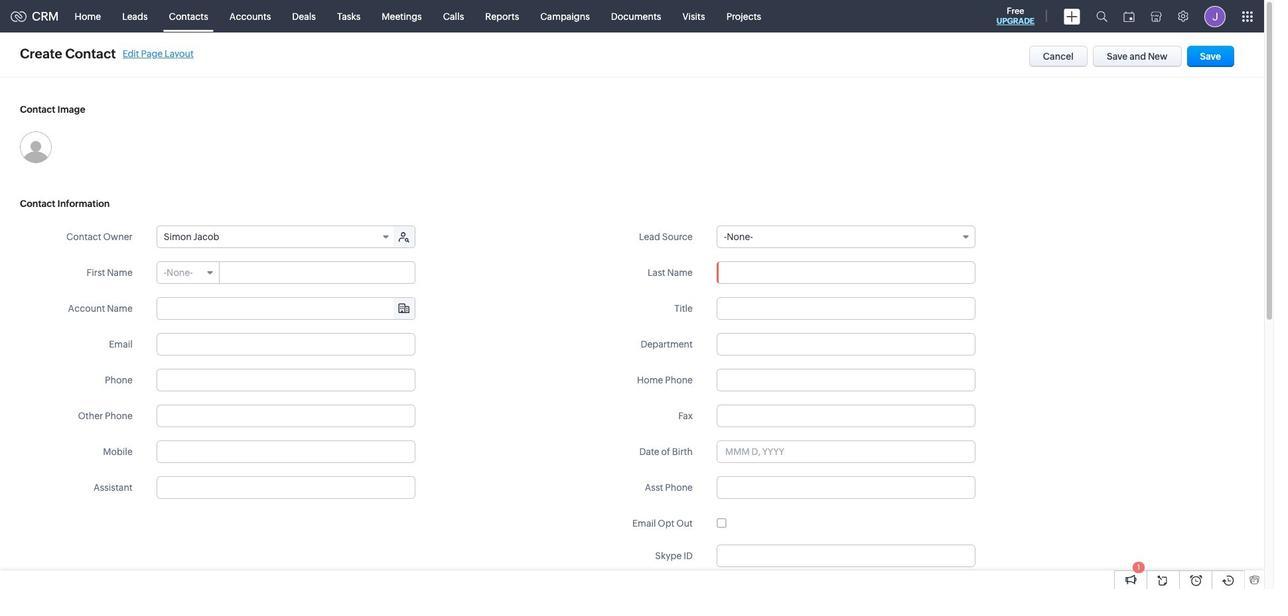 Task type: describe. For each thing, give the bounding box(es) containing it.
calendar image
[[1124, 11, 1135, 22]]

create menu image
[[1064, 8, 1081, 24]]

search element
[[1089, 0, 1116, 33]]

MMM D, YYYY text field
[[717, 441, 976, 463]]



Task type: locate. For each thing, give the bounding box(es) containing it.
create menu element
[[1056, 0, 1089, 32]]

None text field
[[220, 262, 415, 284], [157, 333, 416, 356], [157, 369, 416, 392], [157, 405, 416, 428], [717, 405, 976, 428], [157, 441, 416, 463], [717, 545, 976, 568], [220, 262, 415, 284], [157, 333, 416, 356], [157, 369, 416, 392], [157, 405, 416, 428], [717, 405, 976, 428], [157, 441, 416, 463], [717, 545, 976, 568]]

logo image
[[11, 11, 27, 22]]

image image
[[20, 131, 52, 163]]

None field
[[717, 226, 976, 248], [157, 226, 395, 248], [157, 262, 220, 284], [157, 298, 415, 319], [717, 226, 976, 248], [157, 226, 395, 248], [157, 262, 220, 284], [157, 298, 415, 319]]

profile element
[[1197, 0, 1234, 32]]

None text field
[[717, 262, 976, 284], [717, 297, 976, 320], [157, 298, 415, 319], [717, 333, 976, 356], [717, 369, 976, 392], [157, 477, 416, 499], [717, 477, 976, 499], [717, 262, 976, 284], [717, 297, 976, 320], [157, 298, 415, 319], [717, 333, 976, 356], [717, 369, 976, 392], [157, 477, 416, 499], [717, 477, 976, 499]]

search image
[[1097, 11, 1108, 22]]

profile image
[[1205, 6, 1226, 27]]



Task type: vqa. For each thing, say whether or not it's contained in the screenshot.
Logo at the left top
yes



